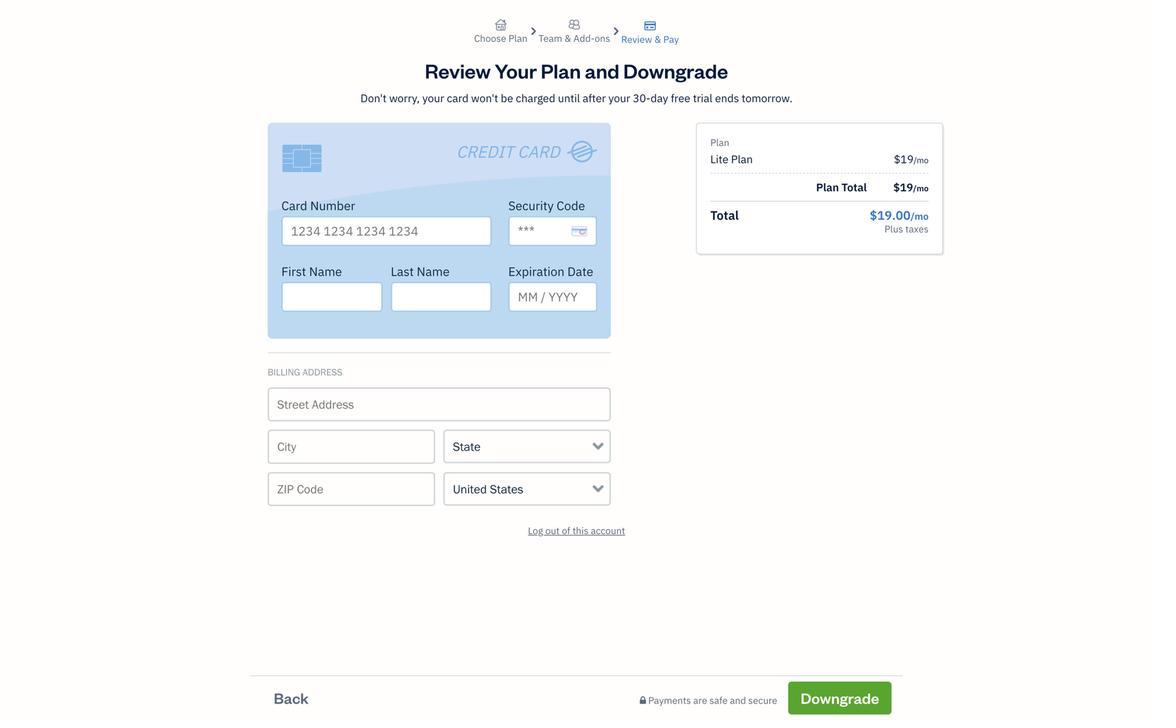 Task type: describe. For each thing, give the bounding box(es) containing it.
plan total
[[816, 180, 867, 195]]

0 vertical spatial /mo
[[914, 155, 929, 166]]

creditcard image
[[644, 18, 657, 34]]

log
[[528, 525, 543, 538]]

add-
[[573, 32, 595, 45]]

.
[[892, 207, 896, 223]]

total profit
[[286, 278, 361, 298]]

profit
[[323, 278, 361, 298]]

review your plan and downgrade
[[425, 58, 728, 83]]

taxes
[[906, 223, 929, 235]]

revenue
[[373, 108, 433, 128]]

payments are safe and secure
[[648, 695, 777, 707]]

/mo inside $ 19 . 00 /mo
[[911, 210, 929, 223]]

1 vertical spatial $19
[[893, 180, 913, 195]]

be
[[501, 91, 513, 105]]

1 your from the left
[[422, 91, 444, 105]]

team & add-ons
[[539, 32, 610, 45]]

account
[[591, 525, 625, 538]]

log out of this account
[[528, 525, 625, 538]]

team
[[539, 32, 562, 45]]

safe
[[710, 695, 728, 707]]

pay
[[663, 33, 679, 46]]

until
[[558, 91, 580, 105]]

back
[[274, 689, 309, 708]]

plan inside choose plan button
[[509, 32, 528, 45]]

charged
[[516, 91, 555, 105]]

secure
[[748, 695, 777, 707]]

don't
[[361, 91, 387, 105]]

review for review your plan and downgrade
[[425, 58, 491, 83]]

ends
[[715, 91, 739, 105]]

lite plan
[[710, 152, 753, 166]]

lite
[[710, 152, 729, 166]]

tomorrow.
[[742, 91, 793, 105]]

& for team
[[565, 32, 571, 45]]

downgrade button
[[788, 682, 892, 715]]

0 vertical spatial $19 /mo
[[894, 152, 929, 166]]

0 horizontal spatial downgrade
[[623, 58, 728, 83]]

lock image
[[640, 696, 646, 707]]

log out of this account link
[[528, 525, 625, 538]]

plus taxes
[[885, 223, 929, 235]]

downgrade inside downgrade button
[[801, 689, 879, 708]]

worry,
[[389, 91, 420, 105]]

00
[[896, 207, 911, 223]]

payments
[[648, 695, 691, 707]]

after
[[583, 91, 606, 105]]



Task type: locate. For each thing, give the bounding box(es) containing it.
chevronright image right add-
[[610, 26, 621, 37]]

$
[[870, 207, 877, 223]]

2 your from the left
[[609, 91, 630, 105]]

and for safe
[[730, 695, 746, 707]]

choose plan button
[[474, 16, 528, 46]]

1 horizontal spatial total
[[710, 207, 739, 223]]

safe and secure link
[[710, 695, 777, 707]]

$19 /mo
[[894, 152, 929, 166], [893, 180, 929, 195]]

1 vertical spatial review
[[425, 58, 491, 83]]

your
[[495, 58, 537, 83]]

choose
[[474, 32, 506, 45]]

plan
[[509, 32, 528, 45], [541, 58, 581, 83], [710, 136, 729, 149], [731, 152, 753, 166], [816, 180, 839, 195]]

1 horizontal spatial review
[[621, 33, 652, 46]]

$ 19 . 00 /mo
[[870, 207, 929, 223]]

& inside button
[[565, 32, 571, 45]]

your
[[422, 91, 444, 105], [609, 91, 630, 105]]

users image
[[568, 16, 581, 33]]

0 horizontal spatial and
[[585, 58, 619, 83]]

1 vertical spatial $19 /mo
[[893, 180, 929, 195]]

/mo
[[914, 155, 929, 166], [913, 183, 929, 194], [911, 210, 929, 223]]

1 vertical spatial downgrade
[[801, 689, 879, 708]]

and
[[585, 58, 619, 83], [730, 695, 746, 707]]

total for total profit
[[286, 278, 320, 298]]

30-
[[633, 91, 651, 105]]

choose plan
[[474, 32, 528, 45]]

0 vertical spatial downgrade
[[623, 58, 728, 83]]

0 horizontal spatial total
[[286, 278, 320, 298]]

review up card
[[425, 58, 491, 83]]

chevronright image right home image
[[528, 26, 539, 37]]

1 horizontal spatial downgrade
[[801, 689, 879, 708]]

total for total
[[710, 207, 739, 223]]

this
[[573, 525, 589, 538]]

1 vertical spatial total
[[710, 207, 739, 223]]

review
[[621, 33, 652, 46], [425, 58, 491, 83]]

don't worry, your card won't be charged until after your 30-day free trial ends tomorrow.
[[361, 91, 793, 105]]

and right safe
[[730, 695, 746, 707]]

$19
[[894, 152, 914, 166], [893, 180, 913, 195]]

back button
[[262, 682, 321, 715]]

day
[[651, 91, 668, 105]]

ons
[[595, 32, 610, 45]]

2 chevronright image from the left
[[610, 26, 621, 37]]

0 vertical spatial and
[[585, 58, 619, 83]]

2 vertical spatial /mo
[[911, 210, 929, 223]]

won't
[[471, 91, 498, 105]]

plus
[[885, 223, 903, 235]]

0 vertical spatial review
[[621, 33, 652, 46]]

1 horizontal spatial your
[[609, 91, 630, 105]]

0 horizontal spatial chevronright image
[[528, 26, 539, 37]]

review for review & pay
[[621, 33, 652, 46]]

1 horizontal spatial &
[[655, 33, 661, 46]]

2 horizontal spatial total
[[842, 180, 867, 195]]

card
[[447, 91, 469, 105]]

your left the 30-
[[609, 91, 630, 105]]

downgrade
[[623, 58, 728, 83], [801, 689, 879, 708]]

& for review
[[655, 33, 661, 46]]

total
[[842, 180, 867, 195], [710, 207, 739, 223], [286, 278, 320, 298]]

are
[[693, 695, 707, 707]]

outstanding
[[286, 108, 370, 128]]

and up after
[[585, 58, 619, 83]]

outstanding revenue
[[286, 108, 433, 128]]

review & pay
[[621, 33, 679, 46]]

out
[[545, 525, 560, 538]]

1 vertical spatial /mo
[[913, 183, 929, 194]]

trial
[[693, 91, 713, 105]]

free
[[671, 91, 690, 105]]

0 vertical spatial $19
[[894, 152, 914, 166]]

1 horizontal spatial chevronright image
[[610, 26, 621, 37]]

1 vertical spatial and
[[730, 695, 746, 707]]

& left add-
[[565, 32, 571, 45]]

and for plan
[[585, 58, 619, 83]]

0 horizontal spatial &
[[565, 32, 571, 45]]

home image
[[495, 16, 507, 33]]

of
[[562, 525, 570, 538]]

&
[[565, 32, 571, 45], [655, 33, 661, 46]]

& left pay
[[655, 33, 661, 46]]

0 vertical spatial total
[[842, 180, 867, 195]]

19
[[877, 207, 892, 223]]

team & add-ons button
[[539, 16, 610, 46]]

0 horizontal spatial review
[[425, 58, 491, 83]]

1 chevronright image from the left
[[528, 26, 539, 37]]

2 vertical spatial total
[[286, 278, 320, 298]]

0 horizontal spatial your
[[422, 91, 444, 105]]

chevronright image
[[528, 26, 539, 37], [610, 26, 621, 37]]

your left card
[[422, 91, 444, 105]]

review right ons
[[621, 33, 652, 46]]

1 horizontal spatial and
[[730, 695, 746, 707]]



Task type: vqa. For each thing, say whether or not it's contained in the screenshot.
the right Peterson
no



